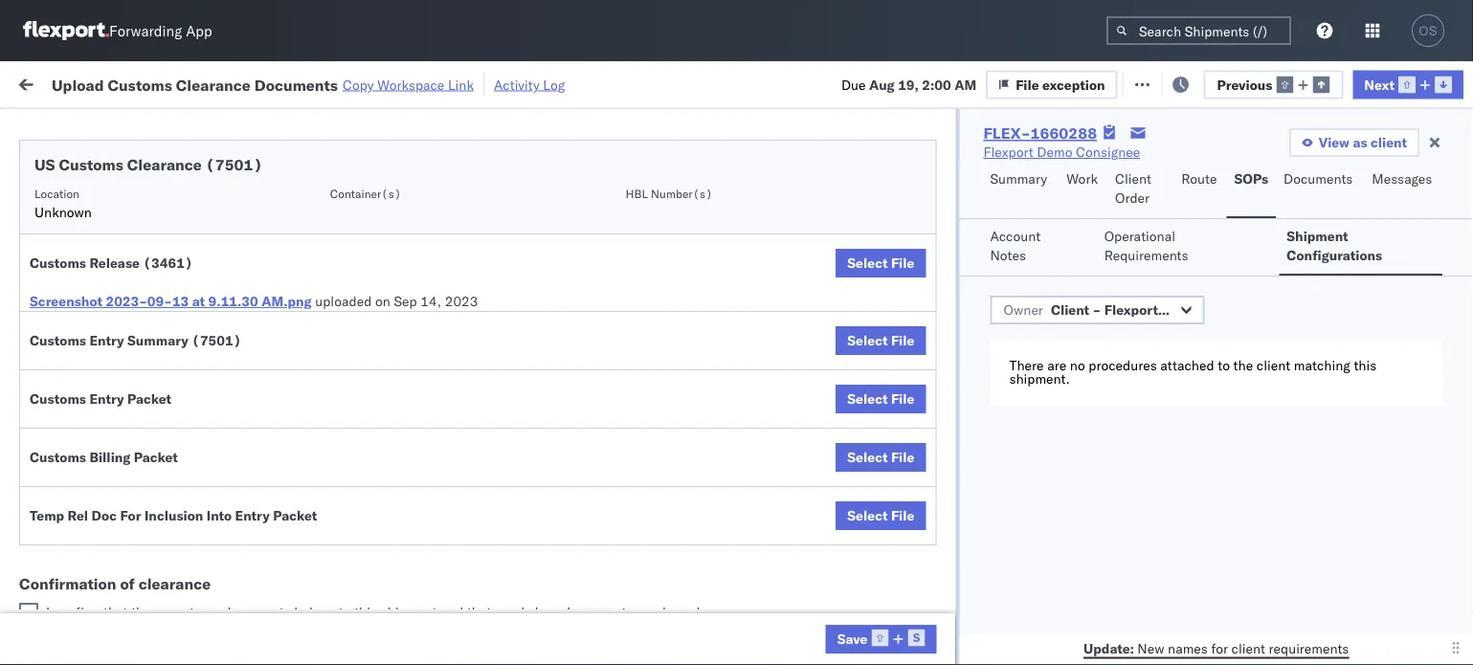 Task type: vqa. For each thing, say whether or not it's contained in the screenshot.
on
yes



Task type: locate. For each thing, give the bounding box(es) containing it.
schedule delivery appointment link up for on the left
[[44, 485, 236, 504]]

2 horizontal spatial documents
[[1284, 170, 1354, 187]]

schedule up screenshot
[[44, 266, 101, 283]]

3 schedule delivery appointment button from the top
[[44, 485, 236, 506]]

2 horizontal spatial flexport
[[1105, 302, 1159, 318]]

2 cdt, from the top
[[366, 234, 397, 251]]

2 vertical spatial clearance
[[148, 392, 210, 409]]

at right 13
[[192, 293, 205, 310]]

8 resize handle column header from the left
[[1272, 148, 1295, 666]]

work button
[[1059, 162, 1108, 218]]

(0)
[[310, 74, 335, 91]]

Search Shipments (/) text field
[[1107, 16, 1292, 45]]

select file button for customs entry packet
[[836, 385, 927, 414]]

ca for schedule pickup from los angeles, ca link corresponding to 2nd the schedule pickup from los angeles, ca button from the top
[[44, 285, 62, 302]]

schedule pickup from los angeles, ca link for third the schedule pickup from los angeles, ca button from the bottom of the page
[[44, 349, 272, 387]]

numbers inside container numbers
[[1180, 164, 1227, 179]]

3 cdt, from the top
[[366, 276, 397, 293]]

ca
[[44, 243, 62, 260], [44, 285, 62, 302], [44, 369, 62, 386], [44, 453, 62, 470], [44, 538, 62, 555], [44, 622, 62, 639]]

ceau7522281, hlxu6269489, hlxu8034992
[[1180, 192, 1474, 208], [1180, 234, 1474, 250], [1180, 276, 1474, 293], [1180, 318, 1474, 335], [1180, 360, 1474, 377], [1180, 402, 1474, 419]]

2 that from the left
[[467, 604, 492, 621]]

pickup inside confirm pickup from los angeles, ca
[[96, 519, 138, 535]]

these
[[131, 604, 165, 621]]

file exception up 1660288
[[1016, 76, 1106, 93]]

requirements
[[1105, 247, 1189, 264]]

3 schedule pickup from los angeles, ca link from the top
[[44, 349, 272, 387]]

flexport right cleared
[[711, 613, 761, 630]]

file exception down search shipments (/) text box
[[1148, 74, 1237, 91]]

0 vertical spatial schedule delivery appointment button
[[44, 190, 236, 211]]

6 hlxu6269489, from the top
[[1282, 402, 1380, 419]]

clearance down customs entry summary (7501)
[[148, 392, 210, 409]]

delivery inside button
[[96, 570, 146, 587]]

confirmation of clearance
[[19, 575, 211, 594]]

matching this shipment.
[[1010, 357, 1377, 387]]

2 hlxu8034992 from the top
[[1383, 234, 1474, 250]]

hlxu6269489,
[[1282, 192, 1380, 208], [1282, 234, 1380, 250], [1282, 276, 1380, 293], [1282, 318, 1380, 335], [1282, 360, 1380, 377], [1282, 402, 1380, 419]]

5 select from the top
[[848, 508, 888, 524]]

client inside view as client button
[[1372, 134, 1408, 151]]

13
[[172, 293, 189, 310]]

screenshot 2023-09-13 at 9.11.30 am.png link
[[30, 292, 312, 311]]

0 horizontal spatial work
[[208, 74, 241, 91]]

2023 right the sep
[[445, 293, 478, 310]]

customs down screenshot
[[30, 332, 86, 349]]

1 vertical spatial appointment
[[157, 317, 236, 334]]

0 vertical spatial summary
[[991, 170, 1048, 187]]

upload up by: at the left
[[52, 75, 104, 94]]

1 vertical spatial on
[[375, 293, 391, 310]]

(7501) down 9.11.30
[[192, 332, 242, 349]]

flex-1846748 down -
[[1057, 361, 1157, 377]]

work right id
[[1067, 170, 1099, 187]]

there are no procedures attached to the client
[[1010, 357, 1291, 374]]

3 hlxu6269489, from the top
[[1282, 276, 1380, 293]]

flexport demo consignee up "save"
[[711, 613, 868, 630]]

test123456
[[1304, 234, 1385, 251], [1304, 276, 1385, 293], [1304, 361, 1385, 377], [1304, 403, 1385, 419]]

1 vertical spatial at
[[192, 293, 205, 310]]

dec left the 23,
[[399, 529, 424, 546]]

flexport
[[984, 144, 1034, 160], [1105, 302, 1159, 318], [711, 613, 761, 630]]

select file for customs entry packet
[[848, 391, 915, 408]]

schedule down screenshot
[[44, 317, 101, 334]]

flex-1846748 down procedures
[[1057, 403, 1157, 419]]

schedule delivery appointment up for on the left
[[44, 486, 236, 503]]

2 schedule pickup from los angeles, ca from the top
[[44, 266, 258, 302]]

1 horizontal spatial flexport
[[984, 144, 1034, 160]]

6 1:59 from the top
[[308, 487, 337, 504]]

1:59 am cdt, nov 5, 2022
[[308, 192, 478, 209], [308, 234, 478, 251], [308, 276, 478, 293], [308, 318, 478, 335], [308, 361, 478, 377]]

entry
[[89, 332, 124, 349], [89, 391, 124, 408], [235, 508, 270, 524]]

1 horizontal spatial summary
[[991, 170, 1048, 187]]

1 horizontal spatial at
[[380, 74, 392, 91]]

os
[[1420, 23, 1438, 38]]

owner client - flexport demo consignee
[[1004, 302, 1270, 318]]

packet down customs entry summary (7501)
[[127, 391, 172, 408]]

ceau7522281, for upload customs clearance documents button
[[1180, 402, 1278, 419]]

forwarding app
[[109, 22, 212, 40]]

client up order
[[1116, 170, 1152, 187]]

customs inside upload customs clearance documents
[[91, 392, 145, 409]]

select for customs entry packet
[[848, 391, 888, 408]]

by:
[[69, 117, 88, 134]]

0 vertical spatial (7501)
[[206, 155, 263, 174]]

flex-1846748 down order
[[1057, 234, 1157, 251]]

1 horizontal spatial documents
[[255, 75, 338, 94]]

1 vertical spatial flexport demo consignee
[[711, 613, 868, 630]]

actions
[[1417, 157, 1456, 171]]

2022 for first schedule delivery appointment link from the bottom of the page
[[452, 487, 485, 504]]

4 select file button from the top
[[836, 443, 927, 472]]

3 ocean fcl from the top
[[586, 361, 653, 377]]

clearance down import on the left top of page
[[127, 155, 202, 174]]

dec up 6:00 pm cst, dec 23, 2022
[[400, 487, 425, 504]]

2022 for schedule pickup from los angeles, ca link corresponding to 2nd the schedule pickup from los angeles, ca button from the top
[[445, 276, 478, 293]]

los for 2nd the schedule pickup from los angeles, ca button from the top
[[181, 266, 202, 283]]

5, for third the schedule pickup from los angeles, ca button from the bottom of the page
[[429, 361, 441, 377]]

documents button
[[1277, 162, 1365, 218]]

0 horizontal spatial demo
[[764, 613, 800, 630]]

goods
[[495, 604, 532, 621]]

client right the
[[1257, 357, 1291, 374]]

1 horizontal spatial client
[[1116, 170, 1152, 187]]

1846748
[[1099, 192, 1157, 209], [1099, 234, 1157, 251], [1099, 276, 1157, 293], [1099, 318, 1157, 335], [1099, 361, 1157, 377], [1099, 403, 1157, 419]]

0 horizontal spatial exception
[[1043, 76, 1106, 93]]

1 cdt, from the top
[[366, 192, 397, 209]]

upload
[[52, 75, 104, 94], [44, 392, 88, 409]]

hlxu6269489, down the documents button on the top right of page
[[1282, 234, 1380, 250]]

documents inside upload customs clearance documents
[[44, 411, 113, 428]]

cdt,
[[366, 192, 397, 209], [366, 234, 397, 251], [366, 276, 397, 293], [366, 318, 397, 335], [366, 361, 397, 377]]

1:59 for fifth the schedule pickup from los angeles, ca button from the bottom of the page
[[308, 234, 337, 251]]

2022 for schedule pickup from los angeles, ca link for fifth the schedule pickup from los angeles, ca button from the bottom of the page
[[445, 234, 478, 251]]

3 schedule delivery appointment from the top
[[44, 486, 236, 503]]

0 vertical spatial flexport
[[984, 144, 1034, 160]]

5 1:59 from the top
[[308, 361, 337, 377]]

exception down search shipments (/) text box
[[1174, 74, 1237, 91]]

2 schedule from the top
[[44, 224, 101, 240]]

7 fcl from the top
[[629, 613, 653, 630]]

None checkbox
[[19, 603, 38, 623]]

angeles, for fifth the schedule pickup from los angeles, ca button from the bottom of the page
[[205, 224, 258, 240]]

am for first schedule delivery appointment link from the bottom of the page
[[341, 487, 363, 504]]

0 vertical spatial client
[[1372, 134, 1408, 151]]

forwarding
[[109, 22, 182, 40]]

work inside import work button
[[208, 74, 241, 91]]

2 vertical spatial packet
[[273, 508, 317, 524]]

5 ceau7522281, from the top
[[1180, 360, 1278, 377]]

hlxu6269489, right the
[[1282, 360, 1380, 377]]

confirm for confirm pickup from los angeles, ca
[[44, 519, 93, 535]]

1 vertical spatial dec
[[399, 529, 424, 546]]

pickup right rel
[[96, 519, 138, 535]]

entry up customs billing packet
[[89, 391, 124, 408]]

pickup down upload customs clearance documents
[[104, 434, 146, 451]]

schedule delivery appointment button up for on the left
[[44, 485, 236, 506]]

consignee right bookings
[[924, 613, 988, 630]]

customs entry summary (7501)
[[30, 332, 242, 349]]

0 horizontal spatial at
[[192, 293, 205, 310]]

los left into
[[173, 519, 194, 535]]

on left the sep
[[375, 293, 391, 310]]

packet
[[127, 391, 172, 408], [134, 449, 178, 466], [273, 508, 317, 524]]

2 resize handle column header from the left
[[487, 148, 510, 666]]

flex-1660288
[[984, 124, 1098, 143]]

next button
[[1354, 70, 1464, 99]]

2 vertical spatial appointment
[[157, 486, 236, 503]]

angeles, for 1st the schedule pickup from los angeles, ca button from the bottom of the page
[[205, 603, 258, 620]]

0 vertical spatial appointment
[[157, 191, 236, 208]]

4 hlxu8034992 from the top
[[1383, 318, 1474, 335]]

1 horizontal spatial this
[[1355, 357, 1377, 374]]

select file button for temp rel doc for inclusion into entry packet
[[836, 502, 927, 531]]

customs up "billing"
[[91, 392, 145, 409]]

of
[[120, 575, 135, 594]]

3 ceau7522281, from the top
[[1180, 276, 1278, 293]]

1 schedule from the top
[[44, 191, 101, 208]]

1 fcl from the top
[[629, 192, 653, 209]]

1 confirm from the top
[[44, 519, 93, 535]]

am for schedule pickup from los angeles, ca link for fifth the schedule pickup from los angeles, ca button from the bottom of the page
[[341, 234, 363, 251]]

documents down customs entry packet
[[44, 411, 113, 428]]

fcl for third the schedule pickup from los angeles, ca button from the bottom of the page
[[629, 361, 653, 377]]

2 vertical spatial flexport
[[711, 613, 761, 630]]

0 horizontal spatial numbers
[[1180, 164, 1227, 179]]

messages
[[1373, 170, 1433, 187]]

2 vertical spatial demo
[[764, 613, 800, 630]]

angeles, for 2nd the schedule pickup from los angeles, ca button from the top
[[205, 266, 258, 283]]

los down 13
[[181, 350, 202, 367]]

1 vertical spatial work
[[1067, 170, 1099, 187]]

nov for 2nd the schedule pickup from los angeles, ca button from the top
[[401, 276, 426, 293]]

angeles, for third the schedule pickup from los angeles, ca button from the bottom of the page
[[205, 350, 258, 367]]

confirm inside confirm delivery link
[[44, 570, 93, 587]]

hlxu8034992 for 2nd the schedule pickup from los angeles, ca button from the top
[[1383, 276, 1474, 293]]

client up mbl/mawb numbers button at the top right of page
[[1372, 134, 1408, 151]]

5 schedule pickup from los angeles, ca link from the top
[[44, 602, 272, 640]]

clearance down app
[[176, 75, 251, 94]]

4 select file from the top
[[848, 449, 915, 466]]

flex-1846748
[[1057, 192, 1157, 209], [1057, 234, 1157, 251], [1057, 276, 1157, 293], [1057, 318, 1157, 335], [1057, 361, 1157, 377], [1057, 403, 1157, 419]]

pickup for third the schedule pickup from los angeles, ca button from the bottom of the page
[[104, 350, 146, 367]]

hlxu6269489, up matching
[[1282, 318, 1380, 335]]

6 fcl from the top
[[629, 529, 653, 546]]

1 vertical spatial (7501)
[[192, 332, 242, 349]]

los for 1st the schedule pickup from los angeles, ca button from the bottom of the page
[[181, 603, 202, 620]]

confirm delivery link
[[44, 569, 146, 589]]

1 vertical spatial 14,
[[428, 487, 449, 504]]

0 horizontal spatial summary
[[127, 332, 188, 349]]

0 vertical spatial upload
[[52, 75, 104, 94]]

1 horizontal spatial work
[[1067, 170, 1099, 187]]

2 schedule delivery appointment link from the top
[[44, 317, 236, 336]]

schedule pickup from los angeles, ca for 1st the schedule pickup from los angeles, ca button from the bottom of the page
[[44, 603, 258, 639]]

schedule up customs entry packet
[[44, 350, 101, 367]]

numbers
[[1374, 157, 1422, 171], [1180, 164, 1227, 179]]

1 horizontal spatial numbers
[[1374, 157, 1422, 171]]

documents down view
[[1284, 170, 1354, 187]]

2 vertical spatial client
[[1232, 640, 1266, 657]]

schedule pickup from los angeles, ca for 2nd the schedule pickup from los angeles, ca button from the top
[[44, 266, 258, 302]]

14, up the 23,
[[428, 487, 449, 504]]

0 vertical spatial demo
[[1038, 144, 1073, 160]]

1 ceau7522281, from the top
[[1180, 192, 1278, 208]]

schedule down customs entry packet
[[44, 434, 101, 451]]

schedule pickup from los angeles, ca link for 2nd the schedule pickup from los angeles, ca button from the top
[[44, 265, 272, 303]]

2 1:59 am cdt, nov 5, 2022 from the top
[[308, 234, 478, 251]]

upload for upload customs clearance documents copy workspace link
[[52, 75, 104, 94]]

log
[[543, 76, 565, 93]]

hlxu8034992 for third the schedule pickup from los angeles, ca button from the bottom of the page
[[1383, 360, 1474, 377]]

upload up customs billing packet
[[44, 392, 88, 409]]

0 vertical spatial entry
[[89, 332, 124, 349]]

1 horizontal spatial flexport demo consignee
[[984, 144, 1141, 160]]

1 ocean fcl from the top
[[586, 192, 653, 209]]

work right import on the left top of page
[[208, 74, 241, 91]]

4 hlxu6269489, from the top
[[1282, 318, 1380, 335]]

schedule pickup from los angeles, ca link for fifth the schedule pickup from los angeles, ca button from the bottom of the page
[[44, 223, 272, 261]]

cst, right pm
[[365, 529, 395, 546]]

ceau7522281, for fifth the schedule pickup from los angeles, ca button from the bottom of the page
[[1180, 234, 1278, 250]]

numbers for container numbers
[[1180, 164, 1227, 179]]

4 fcl from the top
[[629, 403, 653, 419]]

schedule pickup from los angeles, ca
[[44, 224, 258, 260], [44, 266, 258, 302], [44, 350, 258, 386], [44, 434, 258, 470], [44, 603, 258, 639]]

6 resize handle column header from the left
[[994, 148, 1017, 666]]

customs down forwarding
[[108, 75, 172, 94]]

0 vertical spatial work
[[208, 74, 241, 91]]

schedule
[[44, 191, 101, 208], [44, 224, 101, 240], [44, 266, 101, 283], [44, 317, 101, 334], [44, 350, 101, 367], [44, 434, 101, 451], [44, 486, 101, 503], [44, 603, 101, 620]]

am.png
[[262, 293, 312, 310]]

from
[[149, 224, 177, 240], [149, 266, 177, 283], [149, 350, 177, 367], [149, 434, 177, 451], [141, 519, 169, 535], [149, 603, 177, 620]]

that down the confirmation of clearance
[[103, 604, 128, 621]]

5, for 2nd the schedule pickup from los angeles, ca button from the top
[[429, 276, 441, 293]]

3 5, from the top
[[429, 276, 441, 293]]

message
[[257, 74, 310, 91]]

1 horizontal spatial to
[[1219, 357, 1231, 374]]

pickup up '2023-'
[[104, 266, 146, 283]]

flex-1846748 button
[[1027, 187, 1161, 214], [1027, 187, 1161, 214], [1027, 229, 1161, 256], [1027, 229, 1161, 256], [1027, 272, 1161, 298], [1027, 272, 1161, 298], [1027, 314, 1161, 340], [1027, 314, 1161, 340], [1027, 356, 1161, 383], [1027, 356, 1161, 383], [1027, 398, 1161, 425], [1027, 398, 1161, 425]]

flex- up -
[[1057, 276, 1099, 293]]

that
[[103, 604, 128, 621], [467, 604, 492, 621]]

2 horizontal spatial demo
[[1162, 302, 1199, 318]]

5 fcl from the top
[[629, 487, 653, 504]]

ca inside confirm pickup from los angeles, ca
[[44, 538, 62, 555]]

file
[[1148, 74, 1171, 91], [1016, 76, 1040, 93], [892, 255, 915, 272], [892, 332, 915, 349], [892, 391, 915, 408], [892, 449, 915, 466], [892, 508, 915, 524]]

(7501) for customs entry summary (7501)
[[192, 332, 242, 349]]

759 at risk
[[352, 74, 418, 91]]

1 vertical spatial packet
[[134, 449, 178, 466]]

schedule down unknown
[[44, 224, 101, 240]]

4 ceau7522281, hlxu6269489, hlxu8034992 from the top
[[1180, 318, 1474, 335]]

from inside confirm pickup from los angeles, ca
[[141, 519, 169, 535]]

flexport demo consignee link
[[984, 143, 1141, 162]]

schedule delivery appointment button
[[44, 190, 236, 211], [44, 317, 236, 338], [44, 485, 236, 506]]

los for fifth the schedule pickup from los angeles, ca button from the bottom of the page
[[181, 224, 202, 240]]

(7501) for us customs clearance (7501)
[[206, 155, 263, 174]]

2 fcl from the top
[[629, 234, 653, 251]]

4 select from the top
[[848, 449, 888, 466]]

4 1:59 am cdt, nov 5, 2022 from the top
[[308, 318, 478, 335]]

confirm up "confirm"
[[44, 570, 93, 587]]

cst, for 23,
[[365, 529, 395, 546]]

file exception
[[1148, 74, 1237, 91], [1016, 76, 1106, 93]]

select file for temp rel doc for inclusion into entry packet
[[848, 508, 915, 524]]

account notes button
[[983, 219, 1086, 276]]

4 ca from the top
[[44, 453, 62, 470]]

0 vertical spatial dec
[[400, 487, 425, 504]]

7 1:59 from the top
[[308, 613, 337, 630]]

this inside matching this shipment.
[[1355, 357, 1377, 374]]

0 horizontal spatial this
[[355, 604, 377, 621]]

i
[[46, 604, 50, 621]]

1 vertical spatial clearance
[[127, 155, 202, 174]]

pickup for confirm pickup from los angeles, ca button
[[96, 519, 138, 535]]

1:59
[[308, 192, 337, 209], [308, 234, 337, 251], [308, 276, 337, 293], [308, 318, 337, 335], [308, 361, 337, 377], [308, 487, 337, 504], [308, 613, 337, 630]]

5 1:59 am cdt, nov 5, 2022 from the top
[[308, 361, 478, 377]]

schedule delivery appointment link down us customs clearance (7501)
[[44, 190, 236, 209]]

schedule pickup from los angeles, ca for 4th the schedule pickup from los angeles, ca button
[[44, 434, 258, 470]]

1 vertical spatial 2023
[[448, 613, 482, 630]]

packet up 6:00
[[273, 508, 317, 524]]

0 vertical spatial packet
[[127, 391, 172, 408]]

flex-1846748 down flex id button
[[1057, 192, 1157, 209]]

confirm inside confirm pickup from los angeles, ca
[[44, 519, 93, 535]]

1 vertical spatial entry
[[89, 391, 124, 408]]

0 vertical spatial confirm
[[44, 519, 93, 535]]

schedule delivery appointment link down '2023-'
[[44, 317, 236, 336]]

2 vertical spatial schedule delivery appointment
[[44, 486, 236, 503]]

1 ca from the top
[[44, 243, 62, 260]]

flex- down no
[[1057, 403, 1099, 419]]

consignee inside flexport demo consignee "link"
[[1077, 144, 1141, 160]]

1 vertical spatial summary
[[127, 332, 188, 349]]

1 vertical spatial upload
[[44, 392, 88, 409]]

jan
[[400, 613, 421, 630]]

1 select from the top
[[848, 255, 888, 272]]

clearance for upload customs clearance documents copy workspace link
[[176, 75, 251, 94]]

to left the
[[1219, 357, 1231, 374]]

1 vertical spatial flexport
[[1105, 302, 1159, 318]]

test
[[795, 192, 820, 209], [919, 192, 945, 209], [795, 234, 820, 251], [919, 234, 945, 251], [919, 276, 945, 293], [919, 318, 945, 335], [795, 361, 820, 377], [919, 361, 945, 377], [795, 403, 820, 419], [919, 403, 945, 419], [919, 445, 945, 462], [795, 487, 820, 504], [919, 487, 945, 504], [795, 529, 820, 546], [919, 529, 945, 546], [895, 613, 920, 630]]

hlxu6269489, down configurations
[[1282, 276, 1380, 293]]

schedule down "workitem"
[[44, 191, 101, 208]]

1 hlxu6269489, from the top
[[1282, 192, 1380, 208]]

0 vertical spatial clearance
[[176, 75, 251, 94]]

1 vertical spatial schedule delivery appointment button
[[44, 317, 236, 338]]

2 vertical spatial documents
[[44, 411, 113, 428]]

1 vertical spatial documents
[[1284, 170, 1354, 187]]

1846748 right no
[[1099, 361, 1157, 377]]

select for customs entry summary (7501)
[[848, 332, 888, 349]]

documents for upload customs clearance documents copy workspace link
[[255, 75, 338, 94]]

1 horizontal spatial on
[[468, 74, 483, 91]]

1 schedule delivery appointment from the top
[[44, 191, 236, 208]]

nov for fifth the schedule pickup from los angeles, ca button from the bottom of the page
[[401, 234, 426, 251]]

3 ca from the top
[[44, 369, 62, 386]]

cst, left the jan
[[366, 613, 396, 630]]

fcl for upload customs clearance documents button
[[629, 403, 653, 419]]

2022 for "confirm pickup from los angeles, ca" link
[[451, 529, 484, 546]]

fcl for confirm pickup from los angeles, ca button
[[629, 529, 653, 546]]

on right 205
[[468, 74, 483, 91]]

at
[[380, 74, 392, 91], [192, 293, 205, 310]]

work
[[55, 69, 104, 96]]

select file button for customs billing packet
[[836, 443, 927, 472]]

mbl/mawb numbers
[[1304, 157, 1422, 171]]

2 schedule pickup from los angeles, ca link from the top
[[44, 265, 272, 303]]

3 select file from the top
[[848, 391, 915, 408]]

next
[[1365, 76, 1395, 93]]

confirm up the 'confirmation'
[[44, 519, 93, 535]]

6 hlxu8034992 from the top
[[1383, 402, 1474, 419]]

update:
[[1084, 640, 1135, 657]]

flexport down flex-1660288 link
[[984, 144, 1034, 160]]

2 schedule delivery appointment button from the top
[[44, 317, 236, 338]]

5 cdt, from the top
[[366, 361, 397, 377]]

1 5, from the top
[[429, 192, 441, 209]]

summary inside button
[[991, 170, 1048, 187]]

am for upload customs clearance documents link
[[341, 403, 363, 419]]

angeles, for 4th the schedule pickup from los angeles, ca button
[[205, 434, 258, 451]]

0 horizontal spatial that
[[103, 604, 128, 621]]

pickup for 4th the schedule pickup from los angeles, ca button
[[104, 434, 146, 451]]

3 select file button from the top
[[836, 385, 927, 414]]

select
[[848, 255, 888, 272], [848, 332, 888, 349], [848, 391, 888, 408], [848, 449, 888, 466], [848, 508, 888, 524]]

(7501) down upload customs clearance documents copy workspace link
[[206, 155, 263, 174]]

0 horizontal spatial flexport demo consignee
[[711, 613, 868, 630]]

1 vertical spatial schedule delivery appointment link
[[44, 317, 236, 336]]

cst, for 14,
[[366, 487, 396, 504]]

demo left bookings
[[764, 613, 800, 630]]

5 flex-1846748 from the top
[[1057, 361, 1157, 377]]

hlxu6269489, down matching
[[1282, 402, 1380, 419]]

2 vertical spatial schedule delivery appointment button
[[44, 485, 236, 506]]

entry for packet
[[89, 391, 124, 408]]

entry right into
[[235, 508, 270, 524]]

1 horizontal spatial customs
[[601, 604, 652, 621]]

0 vertical spatial documents
[[255, 75, 338, 94]]

los up 13
[[181, 266, 202, 283]]

ca down temp
[[44, 538, 62, 555]]

upload inside upload customs clearance documents
[[44, 392, 88, 409]]

0 horizontal spatial flexport
[[711, 613, 761, 630]]

2 ceau7522281, from the top
[[1180, 234, 1278, 250]]

0 horizontal spatial customs
[[169, 604, 220, 621]]

3 hlxu8034992 from the top
[[1383, 276, 1474, 293]]

file for customs release (3461)
[[892, 255, 915, 272]]

customs down 'clearance'
[[169, 604, 220, 621]]

0 vertical spatial on
[[468, 74, 483, 91]]

ca down i
[[44, 622, 62, 639]]

0 vertical spatial client
[[1116, 170, 1152, 187]]

2022 for upload customs clearance documents link
[[444, 403, 477, 419]]

procedures
[[1089, 357, 1158, 374]]

pickup for 2nd the schedule pickup from los angeles, ca button from the top
[[104, 266, 146, 283]]

hlxu6269489, for third the schedule pickup from los angeles, ca button from the bottom of the page
[[1282, 360, 1380, 377]]

ceau7522281,
[[1180, 192, 1278, 208], [1180, 234, 1278, 250], [1180, 276, 1278, 293], [1180, 318, 1278, 335], [1180, 360, 1278, 377], [1180, 402, 1278, 419]]

ca for schedule pickup from los angeles, ca link related to 1st the schedule pickup from los angeles, ca button from the bottom of the page
[[44, 622, 62, 639]]

schedule pickup from los angeles, ca link for 4th the schedule pickup from los angeles, ca button
[[44, 433, 272, 472]]

5,
[[429, 192, 441, 209], [429, 234, 441, 251], [429, 276, 441, 293], [429, 318, 441, 335], [429, 361, 441, 377]]

0 vertical spatial schedule delivery appointment
[[44, 191, 236, 208]]

upload for upload customs clearance documents
[[44, 392, 88, 409]]

los down 'clearance'
[[181, 603, 202, 620]]

demo up attached
[[1162, 302, 1199, 318]]

los inside confirm pickup from los angeles, ca
[[173, 519, 194, 535]]

1 horizontal spatial demo
[[1038, 144, 1073, 160]]

2 select from the top
[[848, 332, 888, 349]]

documents
[[223, 604, 291, 621]]

angeles, inside confirm pickup from los angeles, ca
[[198, 519, 250, 535]]

5 schedule pickup from los angeles, ca button from the top
[[44, 602, 272, 642]]

documents left copy
[[255, 75, 338, 94]]

clearance inside upload customs clearance documents
[[148, 392, 210, 409]]

0 horizontal spatial to
[[339, 604, 351, 621]]

exception up 1660288
[[1043, 76, 1106, 93]]

schedule delivery appointment
[[44, 191, 236, 208], [44, 317, 236, 334], [44, 486, 236, 503]]

5 ceau7522281, hlxu6269489, hlxu8034992 from the top
[[1180, 360, 1474, 377]]

1 horizontal spatial that
[[467, 604, 492, 621]]

1 vertical spatial this
[[355, 604, 377, 621]]

1 vertical spatial demo
[[1162, 302, 1199, 318]]

6:00 pm cst, dec 23, 2022
[[308, 529, 484, 546]]

flex-1846748 up -
[[1057, 276, 1157, 293]]

pickup down of
[[104, 603, 146, 620]]

cst, left 9,
[[366, 403, 396, 419]]

1 vertical spatial confirm
[[44, 570, 93, 587]]

flexport right -
[[1105, 302, 1159, 318]]

demo
[[1038, 144, 1073, 160], [1162, 302, 1199, 318], [764, 613, 800, 630]]

1 vertical spatial schedule delivery appointment
[[44, 317, 236, 334]]

3 schedule pickup from los angeles, ca button from the top
[[44, 349, 272, 389]]

los for 4th the schedule pickup from los angeles, ca button
[[181, 434, 202, 451]]

0 horizontal spatial client
[[1052, 302, 1090, 318]]

that right and
[[467, 604, 492, 621]]

1846748 up owner client - flexport demo consignee
[[1099, 276, 1157, 293]]

customs up screenshot
[[30, 255, 86, 272]]

1:59 am cst, dec 14, 2022
[[308, 487, 485, 504]]

am for schedule pickup from los angeles, ca link related to 1st the schedule pickup from los angeles, ca button from the bottom of the page
[[341, 613, 363, 630]]

account
[[991, 228, 1041, 245]]

schedule down the 'confirmation'
[[44, 603, 101, 620]]

5 schedule from the top
[[44, 350, 101, 367]]

4 1:59 from the top
[[308, 318, 337, 335]]

schedule delivery appointment button down us customs clearance (7501)
[[44, 190, 236, 211]]

am for schedule pickup from los angeles, ca link corresponding to 2nd the schedule pickup from los angeles, ca button from the top
[[341, 276, 363, 293]]

appointment down us customs clearance (7501)
[[157, 191, 236, 208]]

5 resize handle column header from the left
[[803, 148, 826, 666]]

customs left "billing"
[[30, 449, 86, 466]]

upload customs clearance documents copy workspace link
[[52, 75, 474, 94]]

nov for upload customs clearance documents button
[[400, 403, 424, 419]]

clearance
[[176, 75, 251, 94], [127, 155, 202, 174], [148, 392, 210, 409]]

temp
[[30, 508, 64, 524]]

fcl for fifth the schedule pickup from los angeles, ca button from the bottom of the page
[[629, 234, 653, 251]]

entry down '2023-'
[[89, 332, 124, 349]]

1:59 am cst, jan 13, 2023
[[308, 613, 482, 630]]

205 on track
[[440, 74, 518, 91]]

hlxu6269489, down mbl/mawb
[[1282, 192, 1380, 208]]

2 5, from the top
[[429, 234, 441, 251]]

0 vertical spatial this
[[1355, 357, 1377, 374]]

work inside work button
[[1067, 170, 1099, 187]]

resize handle column header
[[274, 148, 297, 666], [487, 148, 510, 666], [554, 148, 577, 666], [678, 148, 701, 666], [803, 148, 826, 666], [994, 148, 1017, 666], [1147, 148, 1170, 666], [1272, 148, 1295, 666], [1440, 148, 1463, 666]]

work
[[208, 74, 241, 91], [1067, 170, 1099, 187]]

select file button for customs entry summary (7501)
[[836, 327, 927, 355]]

1 select file from the top
[[848, 255, 915, 272]]

14, right the sep
[[421, 293, 442, 310]]

2 1846748 from the top
[[1099, 234, 1157, 251]]

select file button for customs release (3461)
[[836, 249, 927, 278]]

0 vertical spatial schedule delivery appointment link
[[44, 190, 236, 209]]

consignee up client order
[[1077, 144, 1141, 160]]

due
[[842, 76, 866, 93]]

2 vertical spatial schedule delivery appointment link
[[44, 485, 236, 504]]

are
[[1048, 357, 1067, 374]]

0 horizontal spatial documents
[[44, 411, 113, 428]]

6 ca from the top
[[44, 622, 62, 639]]

2 1:59 from the top
[[308, 234, 337, 251]]

angeles,
[[205, 224, 258, 240], [205, 266, 258, 283], [205, 350, 258, 367], [205, 434, 258, 451], [198, 519, 250, 535], [205, 603, 258, 620]]



Task type: describe. For each thing, give the bounding box(es) containing it.
as
[[1354, 134, 1368, 151]]

hlxu8034992 for upload customs clearance documents button
[[1383, 402, 1474, 419]]

8 schedule from the top
[[44, 603, 101, 620]]

matching
[[1295, 357, 1351, 374]]

view as client button
[[1290, 128, 1420, 157]]

operational requirements
[[1105, 228, 1189, 264]]

0 vertical spatial 2023
[[445, 293, 478, 310]]

bookings
[[835, 613, 891, 630]]

5 1846748 from the top
[[1099, 361, 1157, 377]]

previous button
[[1204, 70, 1344, 99]]

requirements
[[1270, 640, 1350, 657]]

nov for third the schedule pickup from los angeles, ca button from the bottom of the page
[[401, 361, 426, 377]]

customs up customs billing packet
[[30, 391, 86, 408]]

container(s)
[[330, 186, 402, 201]]

cdt, for schedule pickup from los angeles, ca link for fifth the schedule pickup from los angeles, ca button from the bottom of the page
[[366, 234, 397, 251]]

temp rel doc for inclusion into entry packet
[[30, 508, 317, 524]]

location
[[34, 186, 80, 201]]

0 vertical spatial 14,
[[421, 293, 442, 310]]

select for temp rel doc for inclusion into entry packet
[[848, 508, 888, 524]]

workspace
[[378, 76, 445, 93]]

los for third the schedule pickup from los angeles, ca button from the bottom of the page
[[181, 350, 202, 367]]

id
[[1051, 157, 1063, 171]]

upload customs clearance documents link
[[44, 391, 272, 430]]

1 resize handle column header from the left
[[274, 148, 297, 666]]

customs down by: at the left
[[59, 155, 123, 174]]

schedule pickup from los angeles, ca link for 1st the schedule pickup from los angeles, ca button from the bottom of the page
[[44, 602, 272, 640]]

2 ocean fcl from the top
[[586, 234, 653, 251]]

0 vertical spatial flexport demo consignee
[[984, 144, 1141, 160]]

select file for customs release (3461)
[[848, 255, 915, 272]]

customs billing packet
[[30, 449, 178, 466]]

client order
[[1116, 170, 1152, 206]]

flexport. image
[[23, 21, 109, 40]]

clearance
[[139, 575, 211, 594]]

batch
[[1367, 74, 1405, 91]]

2 vertical spatial entry
[[235, 508, 270, 524]]

6 ocean fcl from the top
[[586, 529, 653, 546]]

flex- right there
[[1057, 361, 1099, 377]]

entry for summary
[[89, 332, 124, 349]]

1 appointment from the top
[[157, 191, 236, 208]]

flex- up "flex"
[[984, 124, 1031, 143]]

summary button
[[983, 162, 1059, 218]]

dec for 23,
[[399, 529, 424, 546]]

2022 for third the schedule pickup from los angeles, ca button from the bottom of the page's schedule pickup from los angeles, ca link
[[445, 361, 478, 377]]

from for fifth the schedule pickup from los angeles, ca button from the bottom of the page
[[149, 224, 177, 240]]

packet for customs entry packet
[[127, 391, 172, 408]]

aug
[[870, 76, 895, 93]]

update: new names for client requirements
[[1084, 640, 1350, 657]]

file for customs entry summary (7501)
[[892, 332, 915, 349]]

upload customs clearance documents
[[44, 392, 210, 428]]

rel
[[68, 508, 88, 524]]

4 1846748 from the top
[[1099, 318, 1157, 335]]

2 schedule delivery appointment from the top
[[44, 317, 236, 334]]

1 ceau7522281, hlxu6269489, hlxu8034992 from the top
[[1180, 192, 1474, 208]]

1 vertical spatial to
[[339, 604, 351, 621]]

batch action button
[[1338, 68, 1463, 97]]

3 flex-1846748 from the top
[[1057, 276, 1157, 293]]

file for customs billing packet
[[892, 449, 915, 466]]

file for temp rel doc for inclusion into entry packet
[[892, 508, 915, 524]]

client order button
[[1108, 162, 1174, 218]]

flexport inside "link"
[[984, 144, 1034, 160]]

1 vertical spatial client
[[1052, 302, 1090, 318]]

confirm for confirm delivery
[[44, 570, 93, 587]]

unknown
[[34, 204, 92, 221]]

import work
[[161, 74, 241, 91]]

5 ocean fcl from the top
[[586, 487, 653, 504]]

2 flex-1846748 from the top
[[1057, 234, 1157, 251]]

us
[[34, 155, 55, 174]]

7 ocean fcl from the top
[[586, 613, 653, 630]]

1 horizontal spatial exception
[[1174, 74, 1237, 91]]

client inside 'button'
[[1116, 170, 1152, 187]]

and
[[441, 604, 464, 621]]

4 flex-1846748 from the top
[[1057, 318, 1157, 335]]

select for customs billing packet
[[848, 449, 888, 466]]

3 ceau7522281, hlxu6269489, hlxu8034992 from the top
[[1180, 276, 1474, 293]]

packet for customs billing packet
[[134, 449, 178, 466]]

link
[[448, 76, 474, 93]]

cdt, for schedule pickup from los angeles, ca link corresponding to 2nd the schedule pickup from los angeles, ca button from the top
[[366, 276, 397, 293]]

i confirm that these customs documents belong to this shipment and that goods have been customs cleared
[[46, 604, 701, 621]]

1 flex-1846748 from the top
[[1057, 192, 1157, 209]]

ceau7522281, for third the schedule pickup from los angeles, ca button from the bottom of the page
[[1180, 360, 1278, 377]]

risk
[[395, 74, 418, 91]]

belong
[[294, 604, 335, 621]]

cdt, for third the schedule pickup from los angeles, ca button from the bottom of the page's schedule pickup from los angeles, ca link
[[366, 361, 397, 377]]

for
[[1212, 640, 1229, 657]]

3 schedule delivery appointment link from the top
[[44, 485, 236, 504]]

flex- down work button
[[1057, 234, 1099, 251]]

1 schedule delivery appointment link from the top
[[44, 190, 236, 209]]

ca for schedule pickup from los angeles, ca link associated with 4th the schedule pickup from los angeles, ca button
[[44, 453, 62, 470]]

2 test123456 from the top
[[1304, 276, 1385, 293]]

clearance for us customs clearance (7501)
[[127, 155, 202, 174]]

1 test123456 from the top
[[1304, 234, 1385, 251]]

2023-
[[106, 293, 147, 310]]

23,
[[427, 529, 448, 546]]

1 horizontal spatial file exception
[[1148, 74, 1237, 91]]

from for third the schedule pickup from los angeles, ca button from the bottom of the page
[[149, 350, 177, 367]]

ceau7522281, for 2nd the schedule pickup from los angeles, ca button from the top
[[1180, 276, 1278, 293]]

release
[[89, 255, 140, 272]]

cst, for 9,
[[366, 403, 396, 419]]

0 horizontal spatial on
[[375, 293, 391, 310]]

cleared
[[656, 604, 701, 621]]

select for customs release (3461)
[[848, 255, 888, 272]]

1 schedule delivery appointment button from the top
[[44, 190, 236, 211]]

ca for third the schedule pickup from los angeles, ca button from the bottom of the page's schedule pickup from los angeles, ca link
[[44, 369, 62, 386]]

operational requirements button
[[1097, 219, 1268, 276]]

confirm pickup from los angeles, ca
[[44, 519, 250, 555]]

9,
[[428, 403, 440, 419]]

0 vertical spatial to
[[1219, 357, 1231, 374]]

1 schedule pickup from los angeles, ca button from the top
[[44, 223, 272, 263]]

there
[[1010, 357, 1044, 374]]

due aug 19, 2:00 am
[[842, 76, 977, 93]]

from for 2nd the schedule pickup from los angeles, ca button from the top
[[149, 266, 177, 283]]

4 schedule pickup from los angeles, ca button from the top
[[44, 433, 272, 474]]

mbl/mawb
[[1304, 157, 1371, 171]]

19,
[[898, 76, 919, 93]]

from for 1st the schedule pickup from los angeles, ca button from the bottom of the page
[[149, 603, 177, 620]]

6 schedule from the top
[[44, 434, 101, 451]]

schedule pickup from los angeles, ca for fifth the schedule pickup from los angeles, ca button from the bottom of the page
[[44, 224, 258, 260]]

number(s)
[[651, 186, 713, 201]]

9.11.30
[[208, 293, 258, 310]]

2 customs from the left
[[601, 604, 652, 621]]

shipment
[[381, 604, 437, 621]]

pm
[[341, 529, 362, 546]]

filtered
[[19, 117, 66, 134]]

forwarding app link
[[23, 21, 212, 40]]

save button
[[826, 625, 937, 654]]

3 appointment from the top
[[157, 486, 236, 503]]

4 test123456 from the top
[[1304, 403, 1385, 419]]

select file for customs entry summary (7501)
[[848, 332, 915, 349]]

schedule pickup from los angeles, ca for third the schedule pickup from los angeles, ca button from the bottom of the page
[[44, 350, 258, 386]]

7 resize handle column header from the left
[[1147, 148, 1170, 666]]

4 resize handle column header from the left
[[678, 148, 701, 666]]

save
[[838, 631, 868, 648]]

workitem
[[21, 157, 71, 171]]

route button
[[1174, 162, 1227, 218]]

clearance for upload customs clearance documents
[[148, 392, 210, 409]]

759
[[352, 74, 377, 91]]

4 schedule from the top
[[44, 317, 101, 334]]

205
[[440, 74, 465, 91]]

4 5, from the top
[[429, 318, 441, 335]]

2 ceau7522281, hlxu6269489, hlxu8034992 from the top
[[1180, 234, 1474, 250]]

-
[[1093, 302, 1102, 318]]

from for confirm pickup from los angeles, ca button
[[141, 519, 169, 535]]

angeles, for confirm pickup from los angeles, ca button
[[198, 519, 250, 535]]

flex id
[[1027, 157, 1063, 171]]

activity
[[494, 76, 540, 93]]

9 resize handle column header from the left
[[1440, 148, 1463, 666]]

Search Work text field
[[831, 68, 1039, 97]]

los for confirm pickup from los angeles, ca button
[[173, 519, 194, 535]]

09-
[[147, 293, 172, 310]]

2 schedule pickup from los angeles, ca button from the top
[[44, 265, 272, 305]]

ca for schedule pickup from los angeles, ca link for fifth the schedule pickup from los angeles, ca button from the bottom of the page
[[44, 243, 62, 260]]

us customs clearance (7501)
[[34, 155, 263, 174]]

notes
[[991, 247, 1027, 264]]

4 cdt, from the top
[[366, 318, 397, 335]]

sops button
[[1227, 162, 1277, 218]]

1:59 for 1st the schedule pickup from los angeles, ca button from the bottom of the page
[[308, 613, 337, 630]]

3 1846748 from the top
[[1099, 276, 1157, 293]]

5, for fifth the schedule pickup from los angeles, ca button from the bottom of the page
[[429, 234, 441, 251]]

consignee up the
[[1203, 302, 1270, 318]]

into
[[207, 508, 232, 524]]

6 flex-1846748 from the top
[[1057, 403, 1157, 419]]

3 schedule from the top
[[44, 266, 101, 283]]

1 1:59 am cdt, nov 5, 2022 from the top
[[308, 192, 478, 209]]

4 ceau7522281, from the top
[[1180, 318, 1278, 335]]

1:59 am cdt, nov 5, 2022 for 2nd the schedule pickup from los angeles, ca button from the top
[[308, 276, 478, 293]]

have
[[535, 604, 564, 621]]

names
[[1168, 640, 1209, 657]]

2 appointment from the top
[[157, 317, 236, 334]]

1:59 am cdt, nov 5, 2022 for third the schedule pickup from los angeles, ca button from the bottom of the page
[[308, 361, 478, 377]]

flex
[[1027, 157, 1048, 171]]

cst, for 13,
[[366, 613, 396, 630]]

the
[[1234, 357, 1254, 374]]

6 1846748 from the top
[[1099, 403, 1157, 419]]

0 vertical spatial at
[[380, 74, 392, 91]]

sep
[[394, 293, 417, 310]]

7 schedule from the top
[[44, 486, 101, 503]]

container
[[1180, 149, 1231, 163]]

from for 4th the schedule pickup from los angeles, ca button
[[149, 434, 177, 451]]

1 vertical spatial client
[[1257, 357, 1291, 374]]

container numbers button
[[1170, 145, 1276, 179]]

1 customs from the left
[[169, 604, 220, 621]]

6:00
[[308, 529, 337, 546]]

os button
[[1407, 9, 1451, 53]]

activity log
[[494, 76, 565, 93]]

message (0)
[[257, 74, 335, 91]]

dec for 14,
[[400, 487, 425, 504]]

flex id button
[[1017, 152, 1151, 171]]

batch action
[[1367, 74, 1451, 91]]

4 ocean fcl from the top
[[586, 403, 653, 419]]

1 1846748 from the top
[[1099, 192, 1157, 209]]

my
[[19, 69, 50, 96]]

fcl for 1st the schedule pickup from los angeles, ca button from the bottom of the page
[[629, 613, 653, 630]]

3 resize handle column header from the left
[[554, 148, 577, 666]]

(3461)
[[143, 255, 193, 272]]

6 ceau7522281, hlxu6269489, hlxu8034992 from the top
[[1180, 402, 1474, 419]]

select file for customs billing packet
[[848, 449, 915, 466]]

mbl/mawb numbers button
[[1295, 152, 1474, 171]]

view
[[1320, 134, 1350, 151]]

0 horizontal spatial file exception
[[1016, 76, 1106, 93]]

file for customs entry packet
[[892, 391, 915, 408]]

shipment configurations
[[1288, 228, 1383, 264]]

hlxu6269489, for fifth the schedule pickup from los angeles, ca button from the bottom of the page
[[1282, 234, 1380, 250]]

1:59 for first schedule delivery appointment button from the bottom of the page
[[308, 487, 337, 504]]

3 test123456 from the top
[[1304, 361, 1385, 377]]

documents for upload customs clearance documents
[[44, 411, 113, 428]]

demo inside "link"
[[1038, 144, 1073, 160]]

consignee up "save"
[[803, 613, 868, 630]]

1:59 for third the schedule pickup from los angeles, ca button from the bottom of the page
[[308, 361, 337, 377]]

confirm
[[53, 604, 100, 621]]

pickup for fifth the schedule pickup from los angeles, ca button from the bottom of the page
[[104, 224, 146, 240]]

flex- up no
[[1057, 318, 1099, 335]]

bookings test consignee
[[835, 613, 988, 630]]

previous
[[1218, 76, 1273, 93]]

flex- down flex id button
[[1057, 192, 1099, 209]]

ca for "confirm pickup from los angeles, ca" link
[[44, 538, 62, 555]]

1 1:59 from the top
[[308, 192, 337, 209]]

am for third the schedule pickup from los angeles, ca button from the bottom of the page's schedule pickup from los angeles, ca link
[[341, 361, 363, 377]]

1 that from the left
[[103, 604, 128, 621]]

shipment
[[1288, 228, 1349, 245]]

1 hlxu8034992 from the top
[[1383, 192, 1474, 208]]

hlxu6269489, for upload customs clearance documents button
[[1282, 402, 1380, 419]]



